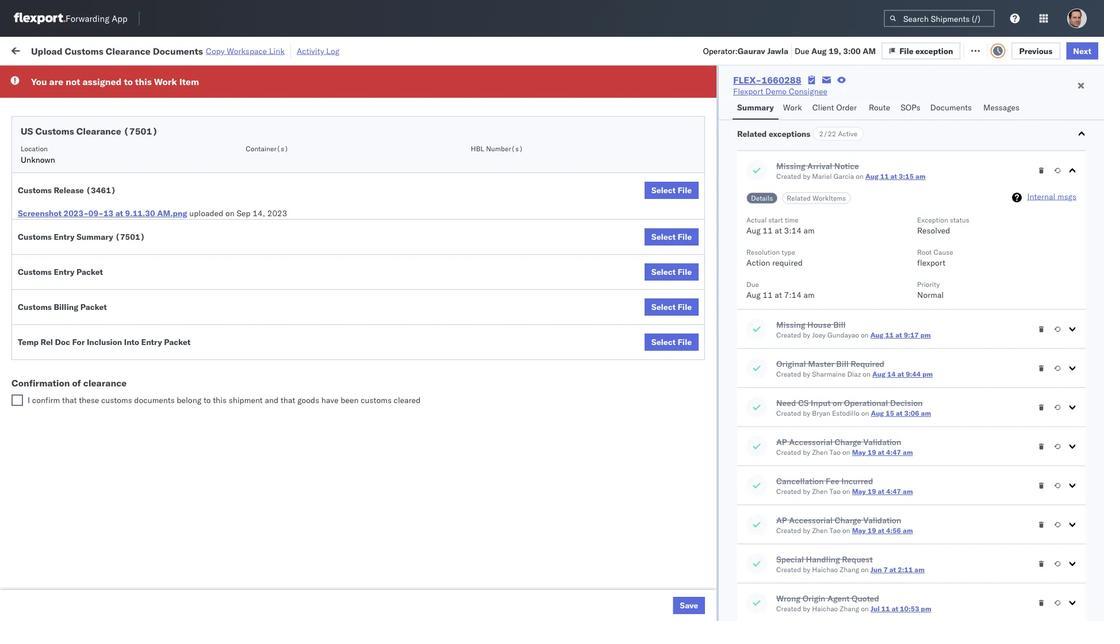 Task type: vqa. For each thing, say whether or not it's contained in the screenshot.
top Jie Xiong
no



Task type: locate. For each thing, give the bounding box(es) containing it.
1 schedule pickup from los angeles, ca button from the top
[[26, 140, 168, 152]]

schedule delivery appointment button down of
[[26, 393, 141, 405]]

4 schedule from the top
[[26, 191, 60, 201]]

5 fcl from the top
[[400, 318, 414, 328]]

schedule down customs entry packet
[[26, 292, 60, 302]]

0 horizontal spatial action
[[747, 257, 770, 268]]

pm inside original master bill required created by sharmaine diaz on aug 14 at 9:44 pm
[[923, 370, 933, 379]]

am left container(s)
[[216, 141, 229, 151]]

uetu5238478 down gundayao
[[816, 343, 872, 353]]

zhen for ap accessorial charge validation created by zhen tao on may 19 at 4:47 am
[[812, 448, 828, 457]]

2 vertical spatial may
[[852, 526, 866, 535]]

ap inside ap accessorial charge validation created by zhen tao on may 19 at 4:56 am
[[777, 515, 787, 525]]

los for schedule pickup from los angeles, ca button related to msdu7304509
[[108, 368, 121, 378]]

from up customs entry summary (7501)
[[89, 216, 106, 226]]

1 vertical spatial savant
[[1013, 318, 1038, 328]]

confirm delivery
[[26, 343, 87, 353]]

1 vertical spatial may 19 at 4:47 am button
[[852, 487, 913, 496]]

4 by from the top
[[803, 409, 811, 418]]

numbers for container numbers
[[754, 99, 783, 107]]

tao for ap accessorial charge validation created by zhen tao on may 19 at 4:56 am
[[830, 526, 841, 535]]

schedule pickup from los angeles, ca for msdu7304509
[[26, 368, 168, 378]]

missing inside missing arrival notice created by mariel garcia on aug 11 at 3:15 am
[[777, 161, 806, 171]]

2 savant from the top
[[1013, 318, 1038, 328]]

2 flex-1889466 from the top
[[674, 293, 734, 303]]

work left item
[[154, 76, 177, 87]]

at inside missing house bill created by joey gundayao on aug 11 at 9:17 pm
[[896, 331, 903, 339]]

11 resize handle column header from the left
[[1084, 89, 1098, 621]]

1 vertical spatial missing
[[777, 320, 806, 330]]

due for due aug 19, 3:00 am
[[795, 46, 810, 56]]

select file
[[652, 185, 692, 195], [652, 232, 692, 242], [652, 267, 692, 277], [652, 302, 692, 312], [652, 337, 692, 347]]

route button
[[865, 97, 896, 120]]

11 inside the wrong origin agent quoted created by haichao zhang on jul 11 at 10:53 pm
[[882, 605, 890, 613]]

1 vertical spatial zhang
[[840, 605, 860, 613]]

validation down 15
[[864, 437, 902, 447]]

from for 3rd schedule pickup from los angeles, ca link from the top
[[89, 216, 106, 226]]

from up (3461)
[[89, 165, 106, 175]]

zhang down request
[[840, 566, 860, 574]]

am inside missing arrival notice created by mariel garcia on aug 11 at 3:15 am
[[916, 172, 926, 181]]

1 horizontal spatial consignee
[[789, 86, 828, 96]]

0 vertical spatial may 19 at 4:47 am button
[[852, 448, 913, 457]]

related for related exceptions
[[738, 129, 767, 139]]

action
[[1065, 45, 1090, 55], [747, 257, 770, 268]]

pickup inside schedule pickup from rotterdam, netherlands
[[63, 413, 87, 423]]

schedule pickup from rotterdam, netherlands button
[[26, 412, 175, 436]]

Search Shipments (/) text field
[[884, 10, 995, 27]]

at left 10:53
[[892, 605, 899, 613]]

omkar for ceau7522281, hlxu6269489, hlxu8034992
[[987, 166, 1011, 176]]

zhang inside the wrong origin agent quoted created by haichao zhang on jul 11 at 10:53 pm
[[840, 605, 860, 613]]

2 flex-2130387 from the top
[[674, 419, 734, 429]]

validation for ap accessorial charge validation created by zhen tao on may 19 at 4:56 am
[[864, 515, 902, 525]]

1 vertical spatial pm
[[221, 394, 234, 404]]

hlxu8034992 up exception
[[876, 166, 933, 176]]

1 vertical spatial 23,
[[270, 394, 282, 404]]

4 5, from the top
[[268, 217, 275, 227]]

2 schedule delivery appointment button from the top
[[26, 190, 141, 203]]

at down start
[[775, 225, 782, 235]]

09-
[[89, 208, 104, 218]]

0 horizontal spatial this
[[135, 76, 152, 87]]

pm right 10:53
[[921, 605, 932, 613]]

0 vertical spatial ap
[[777, 437, 787, 447]]

1 may 19 at 4:47 am button from the top
[[852, 448, 913, 457]]

numbers inside button
[[876, 94, 904, 103]]

resolution
[[747, 248, 780, 257]]

on down the required
[[863, 370, 871, 379]]

3:14
[[784, 225, 802, 235]]

4 ocean fcl from the top
[[374, 242, 414, 252]]

4 select from the top
[[652, 302, 676, 312]]

8 created from the top
[[777, 566, 802, 574]]

2022 for fourth schedule delivery appointment link from the bottom of the page
[[277, 115, 297, 125]]

2:59
[[196, 115, 214, 125], [196, 141, 214, 151], [196, 166, 214, 176], [196, 217, 214, 227]]

23, for 2023
[[270, 394, 282, 404]]

1 horizontal spatial client
[[813, 102, 834, 112]]

0 horizontal spatial summary
[[77, 232, 113, 242]]

pm inside missing house bill created by joey gundayao on aug 11 at 9:17 pm
[[921, 331, 931, 339]]

clearance inside button
[[89, 241, 126, 251]]

may 19 at 4:56 am button
[[852, 526, 913, 535]]

file
[[909, 45, 923, 55], [900, 46, 914, 56], [678, 185, 692, 195], [678, 232, 692, 242], [678, 267, 692, 277], [678, 302, 692, 312], [678, 337, 692, 347]]

aug inside need cs input on operational decision created by bryan estodillo on aug 15 at 3:06 am
[[871, 409, 884, 418]]

0 vertical spatial savant
[[1013, 166, 1038, 176]]

3 zhen from the top
[[812, 526, 828, 535]]

1 vertical spatial omkar
[[987, 318, 1011, 328]]

(3461)
[[86, 185, 116, 195]]

file for customs entry packet
[[678, 267, 692, 277]]

schedule pickup from los angeles, ca link for ceau7522281, hlxu6269489, hlxu8034992
[[26, 140, 168, 151]]

2 hlxu6269489, from the top
[[815, 140, 874, 150]]

4 ceau7522281, from the top
[[754, 191, 813, 201]]

3 schedule delivery appointment button from the top
[[26, 291, 141, 304]]

zhen inside the cancellation fee incurred created by zhen tao on may 19 at 4:47 am
[[812, 487, 828, 496]]

due down the "resolution"
[[747, 280, 759, 289]]

am.png
[[157, 208, 187, 218]]

gaurav jawla for schedule pickup from los angeles, ca
[[987, 141, 1035, 151]]

charge for ap accessorial charge validation created by zhen tao on may 19 at 4:56 am
[[835, 515, 862, 525]]

charge inside ap accessorial charge validation created by zhen tao on may 19 at 4:47 am
[[835, 437, 862, 447]]

0 horizontal spatial :
[[82, 71, 85, 80]]

1 vertical spatial ap
[[777, 515, 787, 525]]

fcl for confirm pickup from los angeles, ca link
[[400, 318, 414, 328]]

11 inside due aug 11 at 7:14 am
[[763, 290, 773, 300]]

1 vertical spatial haichao
[[812, 605, 838, 613]]

2 vertical spatial flex-2130384
[[674, 596, 734, 606]]

abcdefg78456546 up the required
[[834, 343, 911, 353]]

on inside ap accessorial charge validation created by zhen tao on may 19 at 4:56 am
[[843, 526, 851, 535]]

1 horizontal spatial related
[[787, 194, 811, 203]]

on up incurred
[[843, 448, 851, 457]]

my
[[12, 42, 30, 58]]

aug left 15
[[871, 409, 884, 418]]

0 vertical spatial 2130384
[[699, 495, 734, 505]]

1 vertical spatial due
[[747, 280, 759, 289]]

at left 7:14
[[775, 290, 782, 300]]

2 ceau7522281, from the top
[[754, 140, 813, 150]]

uetu5238478 up gundayao
[[816, 318, 872, 328]]

3 uetu5238478 from the top
[[816, 318, 872, 328]]

on inside ap accessorial charge validation created by zhen tao on may 19 at 4:47 am
[[843, 448, 851, 457]]

ocean fcl for 2nd schedule pickup from los angeles, ca link from the top
[[374, 166, 414, 176]]

am down 3:06
[[903, 448, 913, 457]]

5 hlxu6269489, from the top
[[815, 216, 874, 226]]

2:59 am edt, nov 5, 2022 for 3rd schedule pickup from los angeles, ca link from the top
[[196, 217, 297, 227]]

3 select file from the top
[[652, 267, 692, 277]]

rotterdam,
[[108, 413, 149, 423]]

activity
[[297, 46, 324, 56]]

11 left 7:14
[[763, 290, 773, 300]]

created down the special
[[777, 566, 802, 574]]

bill for master
[[837, 359, 849, 369]]

am inside due aug 11 at 7:14 am
[[804, 290, 815, 300]]

root
[[918, 248, 932, 257]]

missing arrival notice created by mariel garcia on aug 11 at 3:15 am
[[777, 161, 926, 181]]

schedule up us on the top left
[[26, 115, 60, 125]]

select file button for customs release (3461)
[[645, 182, 699, 199]]

schedule pickup from los angeles, ca up customs entry summary (7501)
[[26, 216, 168, 226]]

4 2:59 from the top
[[196, 217, 214, 227]]

container(s)
[[246, 144, 289, 153]]

validation inside ap accessorial charge validation created by zhen tao on may 19 at 4:56 am
[[864, 515, 902, 525]]

2 : from the left
[[265, 71, 267, 80]]

import work button
[[92, 37, 150, 63]]

confirm pickup from los angeles, ca button
[[26, 317, 163, 329]]

2 uetu5238478 from the top
[[816, 292, 872, 302]]

pm right 7:00
[[216, 318, 229, 328]]

2 may 19 at 4:47 am button from the top
[[852, 487, 913, 496]]

validation for ap accessorial charge validation created by zhen tao on may 19 at 4:47 am
[[864, 437, 902, 447]]

at inside ap accessorial charge validation created by zhen tao on may 19 at 4:47 am
[[878, 448, 885, 457]]

1 vertical spatial origin
[[803, 593, 826, 603]]

2 vertical spatial zhen
[[812, 526, 828, 535]]

19 inside ap accessorial charge validation created by zhen tao on may 19 at 4:47 am
[[868, 448, 877, 457]]

4 flex-1889466 from the top
[[674, 343, 734, 353]]

0 vertical spatial related
[[738, 129, 767, 139]]

ocean fcl for fourth schedule delivery appointment link from the top of the page
[[374, 394, 414, 404]]

resize handle column header for flex id
[[735, 89, 748, 621]]

test123456
[[834, 115, 882, 125], [834, 141, 882, 151], [834, 166, 882, 176], [834, 191, 882, 201]]

customs
[[101, 395, 132, 405], [361, 395, 392, 405]]

1 vertical spatial related
[[787, 194, 811, 203]]

1 lhuu7894563, uetu5238478 from the top
[[754, 267, 872, 277]]

schedule delivery appointment button up confirm pickup from los angeles, ca
[[26, 291, 141, 304]]

nov
[[251, 115, 266, 125], [251, 141, 266, 151], [251, 166, 266, 176], [251, 217, 266, 227], [250, 242, 265, 252]]

flex-2130384 button
[[656, 492, 737, 508], [656, 492, 737, 508], [656, 517, 737, 534], [656, 517, 737, 534], [656, 593, 737, 610], [656, 593, 737, 610]]

uetu5238478 up missing house bill created by joey gundayao on aug 11 at 9:17 pm
[[816, 292, 872, 302]]

15
[[886, 409, 895, 418]]

11 inside actual start time aug 11 at 3:14 am
[[763, 225, 773, 235]]

file for customs release (3461)
[[678, 185, 692, 195]]

test
[[504, 115, 520, 125], [584, 115, 599, 125], [504, 141, 520, 151], [504, 166, 520, 176], [584, 166, 599, 176], [504, 217, 520, 227], [584, 217, 599, 227], [504, 242, 520, 252], [584, 242, 599, 252], [504, 318, 520, 328], [584, 318, 599, 328], [1049, 394, 1064, 404], [575, 596, 591, 606]]

schedule for third schedule pickup from los angeles, ca button from the bottom of the page
[[26, 216, 60, 226]]

pm for wrong origin agent quoted
[[921, 605, 932, 613]]

select file for customs release (3461)
[[652, 185, 692, 195]]

into
[[124, 337, 139, 347]]

6 ceau7522281, from the top
[[754, 242, 813, 252]]

schedule pickup from los angeles, ca button for lhuu7894563, uetu5238478
[[26, 266, 168, 279]]

related for related workitems
[[787, 194, 811, 203]]

1 horizontal spatial action
[[1065, 45, 1090, 55]]

est, left jan
[[236, 394, 253, 404]]

haichao inside the wrong origin agent quoted created by haichao zhang on jul 11 at 10:53 pm
[[812, 605, 838, 613]]

from for schedule pickup from rotterdam, netherlands link
[[89, 413, 106, 423]]

flexport
[[918, 257, 946, 268]]

fcl for 2nd schedule pickup from los angeles, ca link from the top
[[400, 166, 414, 176]]

us
[[21, 125, 33, 137]]

by inside need cs input on operational decision created by bryan estodillo on aug 15 at 3:06 am
[[803, 409, 811, 418]]

zhen inside ap accessorial charge validation created by zhen tao on may 19 at 4:47 am
[[812, 448, 828, 457]]

consignee
[[789, 86, 828, 96], [534, 94, 567, 103]]

on up request
[[843, 526, 851, 535]]

schedule delivery appointment
[[26, 115, 141, 125], [26, 191, 141, 201], [26, 292, 141, 302], [26, 393, 141, 403]]

lhuu7894563, uetu5238478 up joey
[[754, 318, 872, 328]]

ap accessorial charge validation created by zhen tao on may 19 at 4:56 am
[[777, 515, 913, 535]]

0 vertical spatial clearance
[[106, 45, 151, 57]]

flex-1889466 button
[[656, 264, 737, 280], [656, 264, 737, 280], [656, 290, 737, 306], [656, 290, 737, 306], [656, 315, 737, 331], [656, 315, 737, 331], [656, 340, 737, 356], [656, 340, 737, 356]]

confirmation of clearance
[[12, 377, 127, 389]]

created inside missing house bill created by joey gundayao on aug 11 at 9:17 pm
[[777, 331, 802, 339]]

validation
[[864, 437, 902, 447], [864, 515, 902, 525]]

0 vertical spatial work
[[125, 45, 145, 55]]

blocked,
[[141, 71, 170, 80]]

1 horizontal spatial origin
[[1066, 394, 1088, 404]]

action inside button
[[1065, 45, 1090, 55]]

tao inside ap accessorial charge validation created by zhen tao on may 19 at 4:56 am
[[830, 526, 841, 535]]

2 zimu3048342 from the top
[[834, 520, 889, 530]]

previous button
[[1012, 42, 1061, 59]]

need
[[777, 398, 796, 408]]

consignee button
[[528, 91, 639, 103]]

1 vertical spatial clearance
[[76, 125, 121, 137]]

am right 3:14
[[804, 225, 815, 235]]

0 vertical spatial due
[[795, 46, 810, 56]]

appointment for 3rd schedule delivery appointment link from the bottom of the page
[[94, 191, 141, 201]]

19 down incurred
[[868, 487, 877, 496]]

from inside schedule pickup from rotterdam, netherlands
[[89, 413, 106, 423]]

container
[[754, 89, 785, 98]]

related
[[738, 129, 767, 139], [787, 194, 811, 203]]

los for third schedule pickup from los angeles, ca button from the bottom of the page
[[108, 216, 121, 226]]

0 vertical spatial action
[[1065, 45, 1090, 55]]

exception status resolved
[[918, 216, 970, 235]]

jawla down messages button
[[1015, 141, 1035, 151]]

4 ceau7522281, hlxu6269489, hlxu8034992 from the top
[[754, 191, 933, 201]]

at right 7
[[890, 566, 897, 574]]

schedule pickup from los angeles, ca button up these
[[26, 367, 168, 380]]

clearance for upload customs clearance documents copy workspace link
[[106, 45, 151, 57]]

9:17
[[904, 331, 919, 339]]

packet up confirm pickup from los angeles, ca
[[80, 302, 107, 312]]

origin left "age"
[[1066, 394, 1088, 404]]

by inside the wrong origin agent quoted created by haichao zhang on jul 11 at 10:53 pm
[[803, 605, 811, 613]]

2 flex-2130384 from the top
[[674, 520, 734, 530]]

0 vertical spatial zhang
[[840, 566, 860, 574]]

1 vertical spatial gaurav jawla
[[987, 141, 1035, 151]]

from right of
[[89, 368, 106, 378]]

by inside ap accessorial charge validation created by zhen tao on may 19 at 4:47 am
[[803, 448, 811, 457]]

jul 11 at 10:53 pm button
[[871, 605, 932, 613]]

charge down the cancellation fee incurred created by zhen tao on may 19 at 4:47 am
[[835, 515, 862, 525]]

0 horizontal spatial that
[[62, 395, 77, 405]]

customs down screenshot
[[18, 232, 52, 242]]

2 vertical spatial work
[[783, 102, 802, 112]]

hlxu8034992 up "3:15"
[[876, 140, 933, 150]]

2 omkar savant from the top
[[987, 318, 1038, 328]]

hlxu8034992 up flexport
[[876, 242, 933, 252]]

0 horizontal spatial work
[[125, 45, 145, 55]]

2 ceau7522281, hlxu6269489, hlxu8034992 from the top
[[754, 140, 933, 150]]

may up request
[[852, 526, 866, 535]]

11:30
[[196, 394, 219, 404]]

2023 right and
[[284, 394, 304, 404]]

am right 7:14
[[804, 290, 815, 300]]

7 by from the top
[[803, 526, 811, 535]]

11 left 9:17
[[886, 331, 894, 339]]

7:14
[[784, 290, 802, 300]]

11 right 'jul'
[[882, 605, 890, 613]]

1 created from the top
[[777, 172, 802, 181]]

1 vertical spatial abcdefg78456546
[[834, 343, 911, 353]]

due aug 19, 3:00 am
[[795, 46, 876, 56]]

1 vertical spatial (7501)
[[115, 232, 145, 242]]

3 ceau7522281, hlxu6269489, hlxu8034992 from the top
[[754, 166, 933, 176]]

1 abcdefg78456546 from the top
[[834, 318, 911, 328]]

1 zhen from the top
[[812, 448, 828, 457]]

2 customs from the left
[[361, 395, 392, 405]]

1 vertical spatial 2130384
[[699, 520, 734, 530]]

Search Work text field
[[718, 41, 844, 58]]

am
[[916, 172, 926, 181], [804, 225, 815, 235], [804, 290, 815, 300], [921, 409, 931, 418], [903, 448, 913, 457], [903, 487, 913, 496], [903, 526, 913, 535], [915, 566, 925, 574]]

may 19 at 4:47 am button up incurred
[[852, 448, 913, 457]]

11 inside missing arrival notice created by mariel garcia on aug 11 at 3:15 am
[[881, 172, 889, 181]]

by inside ap accessorial charge validation created by zhen tao on may 19 at 4:56 am
[[803, 526, 811, 535]]

1 vertical spatial to
[[204, 395, 211, 405]]

0 vertical spatial confirm
[[26, 317, 56, 327]]

at inside the special handling request created by haichao zhang on jun 7 at 2:11 am
[[890, 566, 897, 574]]

2 ocean fcl from the top
[[374, 166, 414, 176]]

0 vertical spatial haichao
[[812, 566, 838, 574]]

pm inside the wrong origin agent quoted created by haichao zhang on jul 11 at 10:53 pm
[[921, 605, 932, 613]]

schedule delivery appointment button down 'workitem' button
[[26, 114, 141, 127]]

0 vertical spatial abcdefg78456546
[[834, 318, 911, 328]]

3 zimu3048342 from the top
[[834, 596, 889, 606]]

zhen inside ap accessorial charge validation created by zhen tao on may 19 at 4:56 am
[[812, 526, 828, 535]]

2 zhen from the top
[[812, 487, 828, 496]]

schedule delivery appointment link down 'workitem' button
[[26, 114, 141, 126]]

2 vertical spatial tao
[[830, 526, 841, 535]]

6 hlxu6269489, from the top
[[815, 242, 874, 252]]

nyku9743990
[[754, 495, 811, 505], [754, 520, 811, 530], [754, 596, 811, 606]]

ca inside button
[[153, 317, 163, 327]]

2 vertical spatial documents
[[128, 241, 170, 251]]

1 gvcu5265864 from the top
[[754, 394, 811, 404]]

schedule for schedule pickup from los angeles, ca button for lhuu7894563, uetu5238478
[[26, 267, 60, 277]]

0 vertical spatial tao
[[830, 448, 841, 457]]

accessorial inside ap accessorial charge validation created by zhen tao on may 19 at 4:56 am
[[789, 515, 833, 525]]

1 vertical spatial summary
[[77, 232, 113, 242]]

confirm inside 'button'
[[26, 343, 56, 353]]

19,
[[829, 46, 842, 56]]

0 horizontal spatial related
[[738, 129, 767, 139]]

1 vertical spatial zhen
[[812, 487, 828, 496]]

778 at risk
[[216, 45, 256, 55]]

1 vertical spatial est,
[[231, 318, 248, 328]]

numbers inside container numbers
[[754, 99, 783, 107]]

summary down flexport
[[738, 102, 774, 112]]

on left jun
[[861, 566, 869, 574]]

0 vertical spatial 23,
[[267, 318, 279, 328]]

4:47 inside the cancellation fee incurred created by zhen tao on may 19 at 4:47 am
[[887, 487, 902, 496]]

may for ap accessorial charge validation created by zhen tao on may 19 at 4:47 am
[[852, 448, 866, 457]]

1 vertical spatial entry
[[54, 267, 75, 277]]

cs
[[798, 398, 809, 408]]

customs up customs entry packet
[[55, 241, 87, 251]]

1 vertical spatial omkar savant
[[987, 318, 1038, 328]]

lhuu7894563, down 7:14
[[754, 318, 814, 328]]

0 vertical spatial omkar
[[987, 166, 1011, 176]]

on inside the wrong origin agent quoted created by haichao zhang on jul 11 at 10:53 pm
[[861, 605, 869, 613]]

select for customs billing packet
[[652, 302, 676, 312]]

schedule pickup from los angeles, ca button up customs entry summary (7501)
[[26, 215, 168, 228]]

0 horizontal spatial numbers
[[754, 99, 783, 107]]

customs up location
[[35, 125, 74, 137]]

nov for 2nd schedule pickup from los angeles, ca link from the top
[[251, 166, 266, 176]]

los right 09- on the left of page
[[108, 216, 121, 226]]

netherlands
[[26, 424, 71, 434]]

at inside original master bill required created by sharmaine diaz on aug 14 at 9:44 pm
[[898, 370, 904, 379]]

by inside the special handling request created by haichao zhang on jun 7 at 2:11 am
[[803, 566, 811, 574]]

operator: gaurav jawla
[[703, 46, 789, 56]]

on down incurred
[[843, 487, 851, 496]]

0 vertical spatial pm
[[216, 318, 229, 328]]

on inside the cancellation fee incurred created by zhen tao on may 19 at 4:47 am
[[843, 487, 851, 496]]

(7501) for us customs clearance (7501)
[[124, 125, 158, 137]]

pickup up customs entry summary (7501)
[[63, 216, 87, 226]]

on down the operational on the right bottom
[[862, 409, 869, 418]]

0 vertical spatial to
[[124, 76, 133, 87]]

6 schedule from the top
[[26, 267, 60, 277]]

: for status
[[82, 71, 85, 80]]

1 4:47 from the top
[[887, 448, 902, 457]]

due inside due aug 11 at 7:14 am
[[747, 280, 759, 289]]

consignee inside flexport demo consignee link
[[789, 86, 828, 96]]

haichao down agent
[[812, 605, 838, 613]]

pm for 11:30
[[221, 394, 234, 404]]

at left "3:15"
[[891, 172, 898, 181]]

am inside the cancellation fee incurred created by zhen tao on may 19 at 4:47 am
[[903, 487, 913, 496]]

1 vertical spatial accessorial
[[789, 515, 833, 525]]

4 lhuu7894563, uetu5238478 from the top
[[754, 343, 872, 353]]

edt,
[[231, 115, 249, 125], [231, 141, 249, 151], [231, 166, 249, 176], [231, 217, 249, 227]]

clearance for upload customs clearance documents
[[89, 241, 126, 251]]

1 horizontal spatial customs
[[361, 395, 392, 405]]

19 left '4:56'
[[868, 526, 877, 535]]

test123456 up the active
[[834, 115, 882, 125]]

(7501) down you are not assigned to this work item
[[124, 125, 158, 137]]

accessorial for ap accessorial charge validation created by zhen tao on may 19 at 4:56 am
[[789, 515, 833, 525]]

0 vertical spatial 4:47
[[887, 448, 902, 457]]

7 created from the top
[[777, 526, 802, 535]]

may right the '--'
[[852, 448, 866, 457]]

aug inside missing house bill created by joey gundayao on aug 11 at 9:17 pm
[[871, 331, 884, 339]]

bill inside original master bill required created by sharmaine diaz on aug 14 at 9:44 pm
[[837, 359, 849, 369]]

0 vertical spatial 19
[[868, 448, 877, 457]]

1 vertical spatial 19
[[868, 487, 877, 496]]

am inside need cs input on operational decision created by bryan estodillo on aug 15 at 3:06 am
[[921, 409, 931, 418]]

1 vertical spatial 2023
[[284, 394, 304, 404]]

5 schedule pickup from los angeles, ca link from the top
[[26, 367, 168, 379]]

fcl for 3rd schedule pickup from los angeles, ca link from the top
[[400, 217, 414, 227]]

1 vertical spatial flex-2130384
[[674, 520, 734, 530]]

1 vertical spatial nyku9743990
[[754, 520, 811, 530]]

route
[[869, 102, 891, 112]]

2 vertical spatial clearance
[[89, 241, 126, 251]]

0 vertical spatial may
[[852, 448, 866, 457]]

1 horizontal spatial :
[[265, 71, 267, 80]]

2 accessorial from the top
[[789, 515, 833, 525]]

numbers for mbl/mawb numbers
[[876, 94, 904, 103]]

1 vertical spatial upload
[[26, 241, 53, 251]]

forwarding
[[66, 13, 109, 24]]

1 2:59 am edt, nov 5, 2022 from the top
[[196, 115, 297, 125]]

zhen down fee
[[812, 487, 828, 496]]

2 lhuu7894563, uetu5238478 from the top
[[754, 292, 872, 302]]

resize handle column header
[[176, 89, 190, 621], [312, 89, 326, 621], [355, 89, 368, 621], [434, 89, 448, 621], [514, 89, 528, 621], [637, 89, 650, 621], [735, 89, 748, 621], [814, 89, 828, 621], [967, 89, 981, 621], [1047, 89, 1061, 621], [1084, 89, 1098, 621]]

los for ceau7522281, hlxu6269489, hlxu8034992's schedule pickup from los angeles, ca button
[[108, 140, 121, 150]]

5, up container(s)
[[268, 115, 275, 125]]

1 ap from the top
[[777, 437, 787, 447]]

los down inclusion
[[108, 368, 121, 378]]

1 vertical spatial action
[[747, 257, 770, 268]]

1 ceau7522281, from the top
[[754, 115, 813, 125]]

1 schedule pickup from los angeles, ca link from the top
[[26, 140, 168, 151]]

2 vertical spatial zimu3048342
[[834, 596, 889, 606]]

lhuu7894563, down required
[[754, 292, 814, 302]]

(7501) down 9.11.30
[[115, 232, 145, 242]]

am inside ap accessorial charge validation created by zhen tao on may 19 at 4:47 am
[[903, 448, 913, 457]]

3 appointment from the top
[[94, 292, 141, 302]]

2022 for confirm pickup from los angeles, ca link
[[281, 318, 301, 328]]

ocean fcl for 3rd schedule pickup from los angeles, ca link from the top
[[374, 217, 414, 227]]

0 vertical spatial omkar savant
[[987, 166, 1038, 176]]

1 fcl from the top
[[400, 115, 414, 125]]

1 horizontal spatial summary
[[738, 102, 774, 112]]

1 zhang from the top
[[840, 566, 860, 574]]

flex-
[[734, 74, 762, 86], [674, 115, 699, 125], [674, 141, 699, 151], [674, 166, 699, 176], [674, 191, 699, 201], [674, 217, 699, 227], [674, 242, 699, 252], [674, 267, 699, 277], [674, 293, 699, 303], [674, 318, 699, 328], [674, 343, 699, 353], [674, 368, 699, 379], [674, 394, 699, 404], [674, 419, 699, 429], [674, 444, 699, 454], [674, 470, 699, 480], [674, 495, 699, 505], [674, 520, 699, 530], [674, 546, 699, 556], [674, 571, 699, 581], [674, 596, 699, 606]]

aug down actual
[[747, 225, 761, 235]]

187 on track
[[269, 45, 316, 55]]

select file button for customs billing packet
[[645, 299, 699, 316]]

summary button
[[733, 97, 779, 120]]

test123456 down garcia
[[834, 191, 882, 201]]

missing inside missing house bill created by joey gundayao on aug 11 at 9:17 pm
[[777, 320, 806, 330]]

2 19 from the top
[[868, 487, 877, 496]]

0 vertical spatial zimu3048342
[[834, 495, 889, 505]]

ocean fcl
[[374, 115, 414, 125], [374, 166, 414, 176], [374, 217, 414, 227], [374, 242, 414, 252], [374, 318, 414, 328], [374, 394, 414, 404]]

0 horizontal spatial client
[[454, 94, 472, 103]]

joey
[[812, 331, 826, 339]]

schedule delivery appointment link down of
[[26, 393, 141, 404]]

3 5, from the top
[[268, 166, 275, 176]]

0 vertical spatial missing
[[777, 161, 806, 171]]

lhuu7894563, uetu5238478
[[754, 267, 872, 277], [754, 292, 872, 302], [754, 318, 872, 328], [754, 343, 872, 353]]

schedule inside schedule pickup from rotterdam, netherlands
[[26, 413, 60, 423]]

tao down fee
[[830, 487, 841, 496]]

appointment down clearance at the left bottom
[[94, 393, 141, 403]]

schedule delivery appointment for fourth schedule delivery appointment link from the bottom of the page
[[26, 115, 141, 125]]

entry right into
[[141, 337, 162, 347]]

7 schedule from the top
[[26, 292, 60, 302]]

am right 3:06
[[921, 409, 931, 418]]

app
[[112, 13, 128, 24]]

3:00
[[844, 46, 861, 56]]

23,
[[267, 318, 279, 328], [270, 394, 282, 404]]

3 schedule pickup from los angeles, ca button from the top
[[26, 215, 168, 228]]

1 vertical spatial 4:47
[[887, 487, 902, 496]]

customs inside button
[[55, 241, 87, 251]]

confirm inside button
[[26, 317, 56, 327]]

los up (3461)
[[108, 165, 121, 175]]

on inside missing house bill created by joey gundayao on aug 11 at 9:17 pm
[[861, 331, 869, 339]]

missing
[[777, 161, 806, 171], [777, 320, 806, 330]]

3 ceau7522281, from the top
[[754, 166, 813, 176]]

1 flex-2130387 from the top
[[674, 394, 734, 404]]

aug left 14
[[873, 370, 886, 379]]

0 horizontal spatial to
[[124, 76, 133, 87]]

tao inside ap accessorial charge validation created by zhen tao on may 19 at 4:47 am
[[830, 448, 841, 457]]

omkar for lhuu7894563, uetu5238478
[[987, 318, 1011, 328]]

1846748
[[699, 115, 734, 125], [699, 141, 734, 151], [699, 166, 734, 176], [699, 191, 734, 201], [699, 217, 734, 227], [699, 242, 734, 252]]

may
[[852, 448, 866, 457], [852, 487, 866, 496], [852, 526, 866, 535]]

1 horizontal spatial due
[[795, 46, 810, 56]]

missing for missing house bill
[[777, 320, 806, 330]]

bill up gundayao
[[834, 320, 846, 330]]

details button
[[747, 192, 778, 204]]

10 schedule from the top
[[26, 413, 60, 423]]

input
[[811, 398, 831, 408]]

4 created from the top
[[777, 409, 802, 418]]

5 schedule from the top
[[26, 216, 60, 226]]

upload inside button
[[26, 241, 53, 251]]

6 fcl from the top
[[400, 394, 414, 404]]

1 vertical spatial tao
[[830, 487, 841, 496]]

from for confirm pickup from los angeles, ca link
[[85, 317, 102, 327]]

flex-2130387 button
[[656, 391, 737, 407], [656, 391, 737, 407], [656, 416, 737, 432], [656, 416, 737, 432], [656, 467, 737, 483], [656, 467, 737, 483], [656, 543, 737, 559], [656, 543, 737, 559], [656, 568, 737, 584], [656, 568, 737, 584]]

1 vertical spatial confirm
[[26, 343, 56, 353]]

2 schedule delivery appointment from the top
[[26, 191, 141, 201]]

customs down clearance at the left bottom
[[101, 395, 132, 405]]

confirm pickup from los angeles, ca link
[[26, 317, 163, 328]]

next button
[[1067, 42, 1099, 59]]

3 hlxu6269489, from the top
[[815, 166, 874, 176]]

2 vertical spatial packet
[[164, 337, 191, 347]]

client order button
[[808, 97, 865, 120]]

5 schedule pickup from los angeles, ca button from the top
[[26, 367, 168, 380]]

am inside the special handling request created by haichao zhang on jun 7 at 2:11 am
[[915, 566, 925, 574]]

file for customs billing packet
[[678, 302, 692, 312]]

0 vertical spatial entry
[[54, 232, 75, 242]]

created inside the wrong origin agent quoted created by haichao zhang on jul 11 at 10:53 pm
[[777, 605, 802, 613]]

2 4:47 from the top
[[887, 487, 902, 496]]

ap inside ap accessorial charge validation created by zhen tao on may 19 at 4:47 am
[[777, 437, 787, 447]]

2 lhuu7894563, from the top
[[754, 292, 814, 302]]

4 schedule pickup from los angeles, ca button from the top
[[26, 266, 168, 279]]

0 horizontal spatial consignee
[[534, 94, 567, 103]]

1 validation from the top
[[864, 437, 902, 447]]

0 vertical spatial charge
[[835, 437, 862, 447]]

tao for ap accessorial charge validation created by zhen tao on may 19 at 4:47 am
[[830, 448, 841, 457]]

action inside "resolution type action required"
[[747, 257, 770, 268]]

lhuu7894563, up original
[[754, 343, 814, 353]]

resize handle column header for consignee
[[637, 89, 650, 621]]

lhuu7894563,
[[754, 267, 814, 277], [754, 292, 814, 302], [754, 318, 814, 328], [754, 343, 814, 353]]

6 by from the top
[[803, 487, 811, 496]]

upload customs clearance documents button
[[26, 241, 170, 253]]

0 vertical spatial packet
[[77, 267, 103, 277]]

1 horizontal spatial work
[[154, 76, 177, 87]]

1 vertical spatial may
[[852, 487, 866, 496]]

related workitems button
[[783, 192, 851, 204]]

by inside missing house bill created by joey gundayao on aug 11 at 9:17 pm
[[803, 331, 811, 339]]

1 schedule pickup from los angeles, ca from the top
[[26, 140, 168, 150]]

you
[[31, 76, 47, 87]]

resize handle column header for deadline
[[312, 89, 326, 621]]

3 gvcu5265864 from the top
[[754, 469, 811, 480]]

on left 'jul'
[[861, 605, 869, 613]]

inclusion
[[87, 337, 122, 347]]

zhen up handling on the right bottom of the page
[[812, 526, 828, 535]]

zimu3048342 down incurred
[[834, 495, 889, 505]]

activity log button
[[297, 44, 340, 58]]

1 schedule delivery appointment from the top
[[26, 115, 141, 125]]

related inside button
[[787, 194, 811, 203]]

gvcu5265864 down need
[[754, 419, 811, 429]]

schedule pickup from los angeles, ca button for ceau7522281, hlxu6269489, hlxu8034992
[[26, 140, 168, 152]]

3 select from the top
[[652, 267, 676, 277]]

schedule pickup from los angeles, ca for lhuu7894563, uetu5238478
[[26, 267, 168, 277]]

resize handle column header for mbl/mawb numbers
[[967, 89, 981, 621]]

None checkbox
[[12, 395, 23, 406]]

fcl for fourth schedule delivery appointment link from the bottom of the page
[[400, 115, 414, 125]]

lhuu7894563, uetu5238478 up 7:14
[[754, 267, 872, 277]]

aug left 19, in the top right of the page
[[812, 46, 827, 56]]

client left name
[[454, 94, 472, 103]]

2 haichao from the top
[[812, 605, 838, 613]]

2 vertical spatial gaurav jawla
[[987, 191, 1035, 201]]

aug 15 at 3:06 am button
[[871, 409, 931, 418]]

work inside button
[[783, 102, 802, 112]]

sops button
[[896, 97, 926, 120]]

resize handle column header for client name
[[514, 89, 528, 621]]

1 charge from the top
[[835, 437, 862, 447]]

temp
[[18, 337, 39, 347]]

schedule pickup from los angeles, ca down "us customs clearance (7501)"
[[26, 140, 168, 150]]

hlxu8034992 up root
[[876, 216, 933, 226]]

omkar savant for lhuu7894563, uetu5238478
[[987, 318, 1038, 328]]

0 vertical spatial est,
[[231, 242, 248, 252]]

2 fcl from the top
[[400, 166, 414, 176]]

2 horizontal spatial work
[[783, 102, 802, 112]]

19 inside ap accessorial charge validation created by zhen tao on may 19 at 4:56 am
[[868, 526, 877, 535]]

may inside ap accessorial charge validation created by zhen tao on may 19 at 4:47 am
[[852, 448, 866, 457]]

0 vertical spatial flex-2130384
[[674, 495, 734, 505]]

documents right sops button
[[931, 102, 972, 112]]



Task type: describe. For each thing, give the bounding box(es) containing it.
gaurav jawla for schedule delivery appointment
[[987, 191, 1035, 201]]

1 2:59 from the top
[[196, 115, 214, 125]]

you are not assigned to this work item
[[31, 76, 199, 87]]

3 edt, from the top
[[231, 166, 249, 176]]

handling
[[806, 554, 840, 564]]

2022 for 2nd schedule pickup from los angeles, ca link from the top
[[277, 166, 297, 176]]

related exceptions
[[738, 129, 811, 139]]

may 19 at 4:47 am button for cancellation fee incurred
[[852, 487, 913, 496]]

on up the estodillo
[[833, 398, 842, 408]]

message
[[154, 45, 186, 55]]

operator:
[[703, 46, 738, 56]]

5 1846748 from the top
[[699, 217, 734, 227]]

number(s)
[[486, 144, 523, 153]]

ap for ap accessorial charge validation created by zhen tao on may 19 at 4:56 am
[[777, 515, 787, 525]]

save
[[680, 601, 698, 611]]

at inside actual start time aug 11 at 3:14 am
[[775, 225, 782, 235]]

client name button
[[448, 91, 516, 103]]

workspace
[[227, 46, 267, 56]]

request
[[842, 554, 873, 564]]

2 test123456 from the top
[[834, 141, 882, 151]]

doc
[[55, 337, 70, 347]]

gaurav down messages
[[987, 115, 1013, 125]]

6 ceau7522281, hlxu6269489, hlxu8034992 from the top
[[754, 242, 933, 252]]

ocean fcl for confirm pickup from los angeles, ca link
[[374, 318, 414, 328]]

19 for ap accessorial charge validation created by zhen tao on may 19 at 4:47 am
[[868, 448, 877, 457]]

los for confirm pickup from los angeles, ca button
[[104, 317, 117, 327]]

customs left billing on the left
[[18, 302, 52, 312]]

schedule pickup from rotterdam, netherlands
[[26, 413, 149, 434]]

select file button for temp rel doc for inclusion into entry packet
[[645, 334, 699, 351]]

14,
[[253, 208, 265, 218]]

savant for ceau7522281, hlxu6269489, hlxu8034992
[[1013, 166, 1038, 176]]

3 flex-2130387 from the top
[[674, 470, 734, 480]]

created inside need cs input on operational decision created by bryan estodillo on aug 15 at 3:06 am
[[777, 409, 802, 418]]

schedule for third 'schedule delivery appointment' 'button' from the bottom of the page
[[26, 191, 60, 201]]

pickup down upload customs clearance documents button
[[63, 267, 87, 277]]

select for temp rel doc for inclusion into entry packet
[[652, 337, 676, 347]]

gaurav up flex-1660288 link
[[738, 46, 766, 56]]

2 that from the left
[[281, 395, 295, 405]]

3 schedule delivery appointment link from the top
[[26, 291, 141, 303]]

3 flex-1889466 from the top
[[674, 318, 734, 328]]

at right '13'
[[115, 208, 123, 218]]

1 flex-1889466 from the top
[[674, 267, 734, 277]]

delivery for ceau7522281, hlxu6269489, hlxu8034992
[[63, 115, 92, 125]]

1 schedule delivery appointment button from the top
[[26, 114, 141, 127]]

1 gaurav jawla from the top
[[987, 115, 1035, 125]]

1 vertical spatial this
[[213, 395, 227, 405]]

schedule delivery appointment for fourth schedule delivery appointment link from the top of the page
[[26, 393, 141, 403]]

appointment for fourth schedule delivery appointment link from the bottom of the page
[[94, 115, 141, 125]]

4 gvcu5265864 from the top
[[754, 545, 811, 555]]

schedule for ceau7522281, hlxu6269489, hlxu8034992's schedule pickup from los angeles, ca button
[[26, 140, 60, 150]]

been
[[341, 395, 359, 405]]

2 maeu9408431 from the top
[[834, 419, 892, 429]]

angeles, up documents at left bottom
[[123, 368, 155, 378]]

1 customs from the left
[[101, 395, 132, 405]]

jawla down messages
[[1015, 115, 1035, 125]]

temp rel doc for inclusion into entry packet
[[18, 337, 191, 347]]

ocean fcl for fourth schedule delivery appointment link from the bottom of the page
[[374, 115, 414, 125]]

5 2130387 from the top
[[699, 571, 734, 581]]

fcl for fourth schedule delivery appointment link from the top of the page
[[400, 394, 414, 404]]

created inside ap accessorial charge validation created by zhen tao on may 19 at 4:47 am
[[777, 448, 802, 457]]

upload customs clearance documents copy workspace link
[[31, 45, 285, 57]]

1 1846748 from the top
[[699, 115, 734, 125]]

these
[[79, 395, 99, 405]]

schedule delivery appointment for 3rd schedule delivery appointment link from the bottom of the page
[[26, 191, 141, 201]]

from for schedule pickup from los angeles, ca link related to msdu7304509
[[89, 368, 106, 378]]

2 2:59 from the top
[[196, 141, 214, 151]]

i confirm that these customs documents belong to this shipment and that goods have been customs cleared
[[28, 395, 421, 405]]

aug inside due aug 11 at 7:14 am
[[747, 290, 761, 300]]

1893174
[[699, 368, 734, 379]]

no
[[270, 71, 279, 80]]

confirm
[[32, 395, 60, 405]]

on inside original master bill required created by sharmaine diaz on aug 14 at 9:44 pm
[[863, 370, 871, 379]]

may 19 at 4:47 am button for ap accessorial charge validation
[[852, 448, 913, 457]]

2 nyku9743990 from the top
[[754, 520, 811, 530]]

23, for 2022
[[267, 318, 279, 328]]

1 schedule delivery appointment link from the top
[[26, 114, 141, 126]]

flex-1660288
[[734, 74, 802, 86]]

by inside original master bill required created by sharmaine diaz on aug 14 at 9:44 pm
[[803, 370, 811, 379]]

2 gvcu5265864 from the top
[[754, 419, 811, 429]]

select file button for customs entry packet
[[645, 263, 699, 281]]

exception
[[918, 216, 949, 224]]

at inside missing arrival notice created by mariel garcia on aug 11 at 3:15 am
[[891, 172, 898, 181]]

schedule for fourth 'schedule delivery appointment' 'button' from the bottom of the page
[[26, 115, 60, 125]]

on right link
[[286, 45, 295, 55]]

upload customs clearance documents
[[26, 241, 170, 251]]

created inside missing arrival notice created by mariel garcia on aug 11 at 3:15 am
[[777, 172, 802, 181]]

4 schedule delivery appointment link from the top
[[26, 393, 141, 404]]

19 inside the cancellation fee incurred created by zhen tao on may 19 at 4:47 am
[[868, 487, 877, 496]]

select file for temp rel doc for inclusion into entry packet
[[652, 337, 692, 347]]

documents
[[134, 395, 175, 405]]

pickup inside button
[[58, 317, 83, 327]]

fee
[[826, 476, 840, 486]]

6 1846748 from the top
[[699, 242, 734, 252]]

from for schedule pickup from los angeles, ca link related to ceau7522281, hlxu6269489, hlxu8034992
[[89, 140, 106, 150]]

14
[[888, 370, 896, 379]]

am left sep
[[216, 217, 229, 227]]

bill for house
[[834, 320, 846, 330]]

3 1889466 from the top
[[699, 318, 734, 328]]

6 hlxu8034992 from the top
[[876, 242, 933, 252]]

flexport. image
[[14, 13, 66, 24]]

quoted
[[852, 593, 880, 603]]

4 1889466 from the top
[[699, 343, 734, 353]]

ap accessorial charge validation created by zhen tao on may 19 at 4:47 am
[[777, 437, 913, 457]]

2 hlxu8034992 from the top
[[876, 140, 933, 150]]

4:56
[[887, 526, 902, 535]]

from for 2nd schedule pickup from los angeles, ca link from the top
[[89, 165, 106, 175]]

upload for upload customs clearance documents copy workspace link
[[31, 45, 62, 57]]

account
[[593, 596, 623, 606]]

delivery for lhuu7894563, uetu5238478
[[58, 343, 87, 353]]

am right 2:00
[[216, 242, 229, 252]]

at left risk
[[233, 45, 240, 55]]

on inside missing arrival notice created by mariel garcia on aug 11 at 3:15 am
[[856, 172, 864, 181]]

customs up screenshot
[[18, 185, 52, 195]]

resize handle column header for mode
[[434, 89, 448, 621]]

jawla up 1660288
[[768, 46, 789, 56]]

flexport demo consignee link
[[734, 86, 828, 97]]

1 zimu3048342 from the top
[[834, 495, 889, 505]]

4 uetu5238478 from the top
[[816, 343, 872, 353]]

187
[[269, 45, 284, 55]]

4 hlxu6269489, from the top
[[815, 191, 874, 201]]

resolution type action required
[[747, 248, 803, 268]]

1 horizontal spatial to
[[204, 395, 211, 405]]

resize handle column header for container numbers
[[814, 89, 828, 621]]

entry for summary
[[54, 232, 75, 242]]

original
[[777, 359, 806, 369]]

belong
[[177, 395, 201, 405]]

dec
[[250, 318, 265, 328]]

4 flex-2130387 from the top
[[674, 546, 734, 556]]

snoozed
[[238, 71, 265, 80]]

batch
[[1041, 45, 1063, 55]]

schedule for schedule pickup from rotterdam, netherlands "button"
[[26, 413, 60, 423]]

client name
[[454, 94, 493, 103]]

2 1846748 from the top
[[699, 141, 734, 151]]

resize handle column header for workitem
[[176, 89, 190, 621]]

2:59 am edt, nov 5, 2022 for 2nd schedule pickup from los angeles, ca link from the top
[[196, 166, 297, 176]]

customs release (3461)
[[18, 185, 116, 195]]

2 vertical spatial entry
[[141, 337, 162, 347]]

angeles, inside button
[[119, 317, 150, 327]]

3 2130387 from the top
[[699, 470, 734, 480]]

priority
[[918, 280, 940, 289]]

copy
[[206, 46, 225, 56]]

3 flex-2130384 from the top
[[674, 596, 734, 606]]

3 lhuu7894563, uetu5238478 from the top
[[754, 318, 872, 328]]

deadline
[[196, 94, 226, 103]]

documents for upload customs clearance documents
[[128, 241, 170, 251]]

3 test123456 from the top
[[834, 166, 882, 176]]

1 flex-1846748 from the top
[[674, 115, 734, 125]]

original master bill required created by sharmaine diaz on aug 14 at 9:44 pm
[[777, 359, 933, 379]]

6 flex-1846748 from the top
[[674, 242, 734, 252]]

abcdefg78456546 for confirm pickup from los angeles, ca
[[834, 318, 911, 328]]

1 ceau7522281, hlxu6269489, hlxu8034992 from the top
[[754, 115, 933, 125]]

may for ap accessorial charge validation created by zhen tao on may 19 at 4:56 am
[[852, 526, 866, 535]]

have
[[322, 395, 339, 405]]

am inside ap accessorial charge validation created by zhen tao on may 19 at 4:56 am
[[903, 526, 913, 535]]

client for client name
[[454, 94, 472, 103]]

filtered by:
[[12, 70, 53, 81]]

mariel
[[812, 172, 832, 181]]

type
[[782, 248, 796, 257]]

5 ceau7522281, from the top
[[754, 216, 813, 226]]

pickup down "us customs clearance (7501)"
[[63, 140, 87, 150]]

consignee inside consignee button
[[534, 94, 567, 103]]

19 for ap accessorial charge validation created by zhen tao on may 19 at 4:56 am
[[868, 526, 877, 535]]

angeles, down upload customs clearance documents button
[[123, 267, 155, 277]]

zhen for ap accessorial charge validation created by zhen tao on may 19 at 4:56 am
[[812, 526, 828, 535]]

aug inside missing arrival notice created by mariel garcia on aug 11 at 3:15 am
[[866, 172, 879, 181]]

bryan
[[812, 409, 831, 418]]

container numbers
[[754, 89, 785, 107]]

1 vertical spatial documents
[[931, 102, 972, 112]]

workitem button
[[7, 91, 178, 103]]

am inside actual start time aug 11 at 3:14 am
[[804, 225, 815, 235]]

on inside the special handling request created by haichao zhang on jun 7 at 2:11 am
[[861, 566, 869, 574]]

2 1889466 from the top
[[699, 293, 734, 303]]

client for client order
[[813, 102, 834, 112]]

special handling request created by haichao zhang on jun 7 at 2:11 am
[[777, 554, 925, 574]]

4 lhuu7894563, from the top
[[754, 343, 814, 353]]

schedule pickup from los angeles, ca link for msdu7304509
[[26, 367, 168, 379]]

priority normal
[[918, 280, 944, 300]]

jaehyung choi - test origin age
[[987, 394, 1105, 404]]

3 schedule pickup from los angeles, ca link from the top
[[26, 215, 168, 227]]

integration test account - karl lagerfeld
[[534, 596, 683, 606]]

agent
[[828, 593, 850, 603]]

angeles, up 9.11.30
[[123, 165, 155, 175]]

1 test123456 from the top
[[834, 115, 882, 125]]

sep
[[237, 208, 251, 218]]

packet for customs entry packet
[[77, 267, 103, 277]]

workitem
[[13, 94, 43, 103]]

select file button for customs entry summary (7501)
[[645, 228, 699, 246]]

at inside ap accessorial charge validation created by zhen tao on may 19 at 4:56 am
[[878, 526, 885, 535]]

snooze
[[331, 94, 354, 103]]

at inside due aug 11 at 7:14 am
[[775, 290, 782, 300]]

file for customs entry summary (7501)
[[678, 232, 692, 242]]

customs up status
[[65, 45, 103, 57]]

lagerfeld
[[649, 596, 683, 606]]

integration
[[534, 596, 573, 606]]

4 test123456 from the top
[[834, 191, 882, 201]]

confirm for confirm pickup from los angeles, ca
[[26, 317, 56, 327]]

aug inside actual start time aug 11 at 3:14 am
[[747, 225, 761, 235]]

jawla left msgs
[[1015, 191, 1035, 201]]

customs up the "customs billing packet"
[[18, 267, 52, 277]]

batch action button
[[1023, 41, 1098, 58]]

created inside the cancellation fee incurred created by zhen tao on may 19 at 4:47 am
[[777, 487, 802, 496]]

3 2:59 from the top
[[196, 166, 214, 176]]

schedule for fourth 'schedule delivery appointment' 'button'
[[26, 393, 60, 403]]

2 5, from the top
[[268, 141, 275, 151]]

am right 3:00
[[863, 46, 876, 56]]

5 maeu9408431 from the top
[[834, 571, 892, 581]]

1 2130387 from the top
[[699, 394, 734, 404]]

1 maeu9408431 from the top
[[834, 394, 892, 404]]

abcdefg78456546 for confirm delivery
[[834, 343, 911, 353]]

am down deadline
[[216, 115, 229, 125]]

billing
[[54, 302, 78, 312]]

select for customs release (3461)
[[652, 185, 676, 195]]

schedule for schedule pickup from los angeles, ca button related to msdu7304509
[[26, 368, 60, 378]]

tao inside the cancellation fee incurred created by zhen tao on may 19 at 4:47 am
[[830, 487, 841, 496]]

confirm for confirm delivery
[[26, 343, 56, 353]]

angeles, right '13'
[[123, 216, 155, 226]]

--
[[834, 444, 844, 454]]

schedule for 3rd 'schedule delivery appointment' 'button' from the top of the page
[[26, 292, 60, 302]]

10 resize handle column header from the left
[[1047, 89, 1061, 621]]

aug inside original master bill required created by sharmaine diaz on aug 14 at 9:44 pm
[[873, 370, 886, 379]]

name
[[474, 94, 493, 103]]

i
[[28, 395, 30, 405]]

summary inside button
[[738, 102, 774, 112]]

created inside original master bill required created by sharmaine diaz on aug 14 at 9:44 pm
[[777, 370, 802, 379]]

mode
[[374, 94, 392, 103]]

confirm delivery button
[[26, 342, 87, 355]]

location
[[21, 144, 48, 153]]

ap for ap accessorial charge validation created by zhen tao on may 19 at 4:47 am
[[777, 437, 787, 447]]

at inside the wrong origin agent quoted created by haichao zhang on jul 11 at 10:53 pm
[[892, 605, 899, 613]]

2 schedule pickup from los angeles, ca button from the top
[[26, 165, 168, 177]]

schedule pickup from rotterdam, netherlands link
[[26, 412, 175, 435]]

rel
[[41, 337, 53, 347]]

4 schedule delivery appointment button from the top
[[26, 393, 141, 405]]

5 flex-1846748 from the top
[[674, 217, 734, 227]]

angeles, down "us customs clearance (7501)"
[[123, 140, 155, 150]]

flexport demo consignee
[[734, 86, 828, 96]]

origin inside the wrong origin agent quoted created by haichao zhang on jul 11 at 10:53 pm
[[803, 593, 826, 603]]

at inside need cs input on operational decision created by bryan estodillo on aug 15 at 3:06 am
[[896, 409, 903, 418]]

est, for nov
[[231, 242, 248, 252]]

by inside missing arrival notice created by mariel garcia on aug 11 at 3:15 am
[[803, 172, 811, 181]]

2023-
[[64, 208, 89, 218]]

1 5, from the top
[[268, 115, 275, 125]]

jan
[[255, 394, 268, 404]]

pickup down confirm delivery 'button' at left
[[63, 368, 87, 378]]

select for customs entry summary (7501)
[[652, 232, 676, 242]]

est, for jan
[[236, 394, 253, 404]]

created inside the special handling request created by haichao zhang on jun 7 at 2:11 am
[[777, 566, 802, 574]]

copy workspace link button
[[206, 46, 285, 56]]

4 maeu9408431 from the top
[[834, 546, 892, 556]]

11:30 pm est, jan 23, 2023
[[196, 394, 304, 404]]

status
[[950, 216, 970, 224]]

at inside the cancellation fee incurred created by zhen tao on may 19 at 4:47 am
[[878, 487, 885, 496]]

zhang inside the special handling request created by haichao zhang on jun 7 at 2:11 am
[[840, 566, 860, 574]]

2 edt, from the top
[[231, 141, 249, 151]]

gaurav down messages button
[[987, 141, 1013, 151]]

charge for ap accessorial charge validation created by zhen tao on may 19 at 4:47 am
[[835, 437, 862, 447]]

abcd1234560
[[754, 444, 811, 454]]

confirmation
[[12, 377, 70, 389]]

by inside the cancellation fee incurred created by zhen tao on may 19 at 4:47 am
[[803, 487, 811, 496]]

3 resize handle column header from the left
[[355, 89, 368, 621]]

upload for upload customs clearance documents
[[26, 241, 53, 251]]

mbl/mawb
[[834, 94, 874, 103]]

file for temp rel doc for inclusion into entry packet
[[678, 337, 692, 347]]

container numbers button
[[748, 87, 817, 108]]

work
[[33, 42, 63, 58]]

packet for customs billing packet
[[80, 302, 107, 312]]

schedule for fourth schedule pickup from los angeles, ca button from the bottom of the page
[[26, 165, 60, 175]]

0 vertical spatial 2023
[[267, 208, 287, 218]]

pm for original master bill required
[[923, 370, 933, 379]]

appointment for 2nd schedule delivery appointment link from the bottom
[[94, 292, 141, 302]]

1 hlxu6269489, from the top
[[815, 115, 874, 125]]

accessorial for ap accessorial charge validation created by zhen tao on may 19 at 4:47 am
[[789, 437, 833, 447]]

1 lhuu7894563, from the top
[[754, 267, 814, 277]]

filtered
[[12, 70, 40, 81]]

am up uploaded
[[216, 166, 229, 176]]

2022 for 3rd schedule pickup from los angeles, ca link from the top
[[277, 217, 297, 227]]

delivery for gvcu5265864
[[63, 393, 92, 403]]

11 inside missing house bill created by joey gundayao on aug 11 at 9:17 pm
[[886, 331, 894, 339]]

haichao inside the special handling request created by haichao zhang on jun 7 at 2:11 am
[[812, 566, 838, 574]]

4 hlxu8034992 from the top
[[876, 191, 933, 201]]

1 uetu5238478 from the top
[[816, 267, 872, 277]]

1 nyku9743990 from the top
[[754, 495, 811, 505]]

may inside the cancellation fee incurred created by zhen tao on may 19 at 4:47 am
[[852, 487, 866, 496]]

2 2:59 am edt, nov 5, 2022 from the top
[[196, 141, 297, 151]]

mode button
[[368, 91, 437, 103]]

work inside import work button
[[125, 45, 145, 55]]

3 flex-1846748 from the top
[[674, 166, 734, 176]]

on left sep
[[226, 208, 235, 218]]

los for schedule pickup from los angeles, ca button for lhuu7894563, uetu5238478
[[108, 267, 121, 277]]

from for lhuu7894563, uetu5238478 schedule pickup from los angeles, ca link
[[89, 267, 106, 277]]

us customs clearance (7501)
[[21, 125, 158, 137]]

maeu9736123
[[834, 368, 892, 379]]

los for fourth schedule pickup from los angeles, ca button from the bottom of the page
[[108, 165, 121, 175]]

flex-1662119
[[674, 444, 734, 454]]

customs entry packet
[[18, 267, 103, 277]]

missing for missing arrival notice
[[777, 161, 806, 171]]

pickup up release at the top left
[[63, 165, 87, 175]]

order
[[837, 102, 857, 112]]

5 ceau7522281, hlxu6269489, hlxu8034992 from the top
[[754, 216, 933, 226]]

schedule pickup from los angeles, ca button for msdu7304509
[[26, 367, 168, 380]]

1 2130384 from the top
[[699, 495, 734, 505]]

shipment
[[229, 395, 263, 405]]

2 flex-1846748 from the top
[[674, 141, 734, 151]]

3 hlxu8034992 from the top
[[876, 166, 933, 176]]

actual
[[747, 216, 767, 224]]

0 vertical spatial origin
[[1066, 394, 1088, 404]]

confirm pickup from los angeles, ca
[[26, 317, 163, 327]]

created inside ap accessorial charge validation created by zhen tao on may 19 at 4:56 am
[[777, 526, 802, 535]]

4 2130387 from the top
[[699, 546, 734, 556]]

4 1846748 from the top
[[699, 191, 734, 201]]

uploaded
[[189, 208, 223, 218]]

gaurav left internal
[[987, 191, 1013, 201]]

screenshot
[[18, 208, 62, 218]]

3 1846748 from the top
[[699, 166, 734, 176]]

nov for 3rd schedule pickup from los angeles, ca link from the top
[[251, 217, 266, 227]]

4:47 inside ap accessorial charge validation created by zhen tao on may 19 at 4:47 am
[[887, 448, 902, 457]]

5 gvcu5265864 from the top
[[754, 571, 811, 581]]



